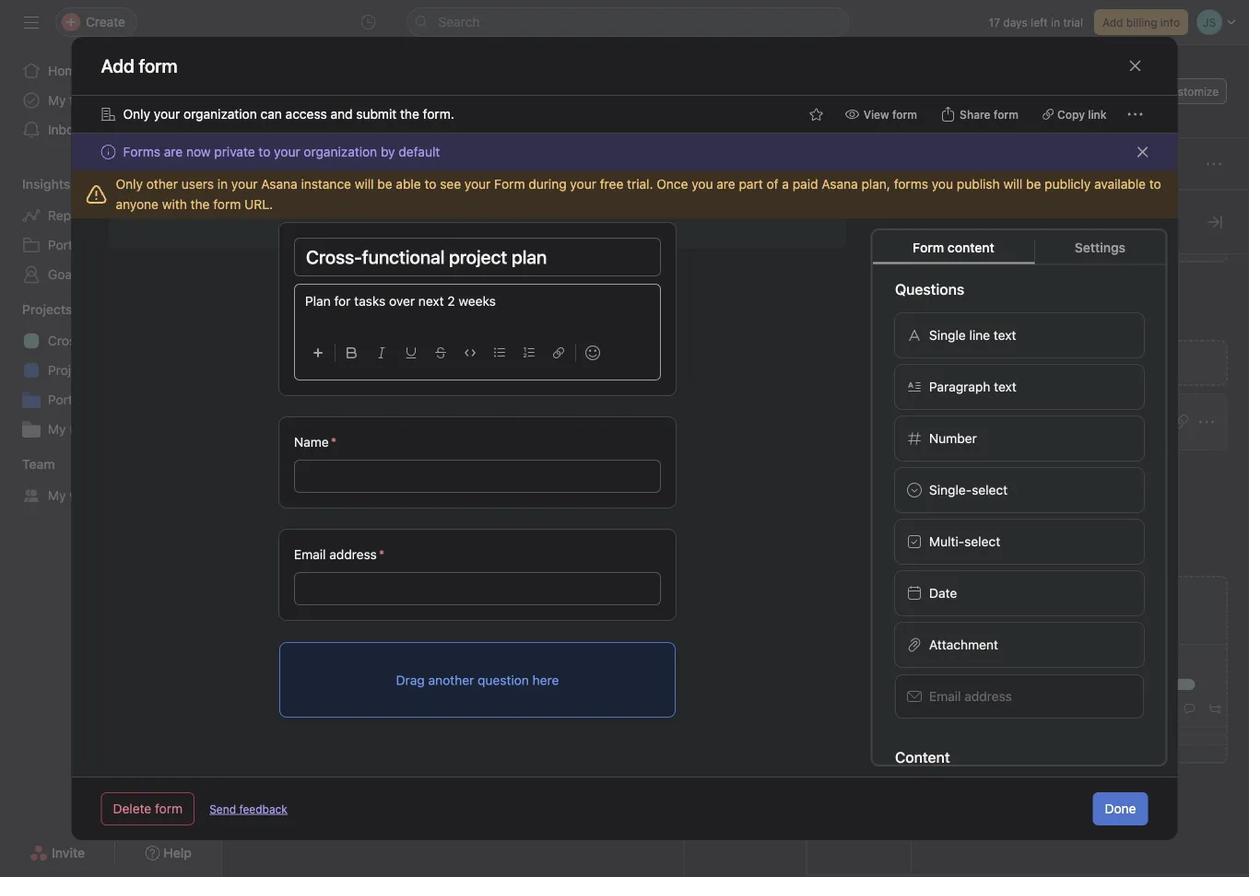 Task type: vqa. For each thing, say whether or not it's contained in the screenshot.
Completed option related to 4️⃣ fourth: stay on top of incoming work text field
no



Task type: locate. For each thing, give the bounding box(es) containing it.
during
[[529, 177, 567, 192]]

text right line
[[994, 327, 1016, 343]]

3 add task… button from the top
[[296, 554, 359, 574]]

asana up date
[[822, 177, 858, 192]]

inbox link
[[11, 115, 210, 145]]

will
[[355, 177, 374, 192], [1004, 177, 1023, 192]]

portfolios
[[48, 237, 105, 253]]

form right view
[[893, 108, 918, 121]]

form left during
[[494, 177, 525, 192]]

2 horizontal spatial tasks
[[1104, 531, 1135, 546]]

row containing task name
[[222, 190, 1250, 224]]

1 vertical spatial untitled section button
[[274, 678, 382, 711]]

the
[[400, 107, 420, 122], [191, 197, 210, 212]]

in right users
[[217, 177, 228, 192]]

invite
[[52, 846, 85, 861]]

0 vertical spatial completed checkbox
[[268, 368, 291, 390]]

task inside task templates
[[848, 639, 871, 652]]

are inside the only other users in your asana instance will be able to see your form during your free trial.  once you are part of a paid asana plan, forms you publish will be publicly available to anyone with the form url.
[[717, 177, 736, 192]]

asana
[[261, 177, 298, 192], [822, 177, 858, 192]]

3 add task… from the top
[[296, 556, 359, 571]]

0 vertical spatial task
[[248, 201, 272, 214]]

select
[[972, 482, 1008, 498], [964, 534, 1000, 549]]

be up status
[[1026, 177, 1042, 192]]

completed checkbox up completed image
[[268, 401, 291, 423]]

4 add task… from the top
[[296, 642, 359, 657]]

task for task templates
[[848, 639, 871, 652]]

completed checkbox down to
[[268, 368, 291, 390]]

0 vertical spatial address
[[329, 547, 377, 563]]

in inside the only other users in your asana instance will be able to see your form during your free trial.  once you are part of a paid asana plan, forms you publish will be publicly available to anyone with the form url.
[[217, 177, 228, 192]]

0 horizontal spatial email
[[294, 547, 326, 563]]

single
[[929, 327, 966, 343]]

1 add task… button from the top
[[296, 284, 359, 304]]

task for add task
[[291, 158, 313, 171]]

standardized
[[1023, 531, 1100, 546]]

form left 'multi-' on the bottom of page
[[852, 549, 876, 562]]

free
[[600, 177, 624, 192]]

and
[[331, 107, 353, 122]]

0 horizontal spatial to
[[259, 144, 271, 160]]

Completed checkbox
[[268, 434, 291, 456]]

1 form
[[843, 549, 876, 562]]

1 horizontal spatial organization
[[304, 144, 377, 160]]

plan left to
[[196, 333, 221, 349]]

to left the "see"
[[425, 177, 437, 192]]

forms inside the 'add form' dialog
[[123, 144, 160, 160]]

completed image for schedule kickoff meeting "text field"
[[268, 401, 291, 423]]

the inside the only other users in your asana instance will be able to see your form during your free trial.  once you are part of a paid asana plan, forms you publish will be publicly available to anyone with the form url.
[[191, 197, 210, 212]]

0 vertical spatial untitled section
[[274, 244, 382, 261]]

name *
[[294, 435, 336, 450]]

the left form.
[[400, 107, 420, 122]]

0 horizontal spatial forms
[[123, 144, 160, 160]]

1 vertical spatial my
[[48, 422, 66, 437]]

my inside projects element
[[48, 422, 66, 437]]

task left the template
[[1061, 597, 1090, 615]]

my for my workspace
[[48, 488, 66, 504]]

cross- inside projects element
[[48, 333, 88, 349]]

form inside the only other users in your asana instance will be able to see your form during your free trial.  once you are part of a paid asana plan, forms you publish will be publicly available to anyone with the form url.
[[494, 177, 525, 192]]

1 asana from the left
[[261, 177, 298, 192]]

None text field
[[300, 62, 550, 95]]

forms
[[894, 177, 929, 192]]

email address *
[[294, 547, 384, 563]]

completed image down to
[[268, 368, 291, 390]]

emoji image
[[585, 346, 600, 361]]

organization down list link
[[304, 144, 377, 160]]

0 horizontal spatial task
[[291, 158, 313, 171]]

customize button
[[1141, 78, 1227, 104]]

multi-
[[929, 534, 964, 549]]

0 horizontal spatial are
[[164, 144, 183, 160]]

hide sidebar image
[[24, 15, 39, 30]]

form inside 'button'
[[997, 356, 1024, 371]]

untitled section up add section
[[274, 686, 382, 703]]

status
[[1022, 201, 1055, 214]]

2 my from the top
[[48, 422, 66, 437]]

untitled section button up plan
[[274, 236, 382, 269]]

project1
[[48, 363, 96, 378]]

1 cell from the top
[[684, 362, 795, 396]]

1 horizontal spatial done
[[1105, 802, 1137, 817]]

task
[[248, 201, 272, 214], [848, 639, 871, 652]]

form right delete
[[155, 802, 183, 817]]

1 horizontal spatial forms
[[934, 315, 977, 332]]

share for share form
[[960, 108, 991, 121]]

my up inbox
[[48, 93, 66, 108]]

2 vertical spatial my
[[48, 488, 66, 504]]

functional inside button
[[1008, 404, 1067, 420]]

untitled section up plan
[[274, 244, 382, 261]]

functional up project1 link
[[88, 333, 147, 349]]

0 horizontal spatial a
[[782, 177, 789, 192]]

0 vertical spatial done
[[274, 600, 310, 617]]

email for email address
[[929, 689, 961, 704]]

0 vertical spatial task
[[291, 158, 313, 171]]

1 down project1 link
[[102, 392, 108, 408]]

2 untitled from the top
[[274, 686, 328, 703]]

for
[[334, 294, 350, 309]]

1 vertical spatial plan
[[968, 425, 994, 440]]

instance
[[301, 177, 351, 192]]

search
[[439, 14, 480, 30]]

1 horizontal spatial tasks
[[354, 294, 385, 309]]

17 days left in trial
[[989, 16, 1084, 29]]

1 horizontal spatial task
[[1061, 597, 1090, 615]]

4 add task… row from the top
[[222, 632, 1250, 667]]

1 vertical spatial are
[[717, 177, 736, 192]]

task up instance
[[291, 158, 313, 171]]

1 be from the left
[[378, 177, 393, 192]]

portfolio
[[48, 392, 98, 408]]

cross-functional project plan inside cross-functional project plan button
[[968, 404, 1113, 440]]

2 you from the left
[[932, 177, 954, 192]]

1 horizontal spatial customize
[[1164, 85, 1219, 98]]

1 completed checkbox from the top
[[268, 368, 291, 390]]

form.
[[423, 107, 454, 122]]

you
[[692, 177, 713, 192], [932, 177, 954, 192]]

plan
[[196, 333, 221, 349], [968, 425, 994, 440]]

form inside the only other users in your asana instance will be able to see your form during your free trial.  once you are part of a paid asana plan, forms you publish will be publicly available to anyone with the form url.
[[213, 197, 241, 212]]

1 horizontal spatial in
[[1051, 16, 1061, 29]]

address for email address *
[[329, 547, 377, 563]]

1 horizontal spatial functional
[[1008, 404, 1067, 420]]

0 horizontal spatial be
[[378, 177, 393, 192]]

1 vertical spatial *
[[378, 547, 384, 563]]

1 vertical spatial done
[[1105, 802, 1137, 817]]

only
[[123, 107, 150, 122], [116, 177, 143, 192]]

add
[[1103, 16, 1124, 29], [267, 158, 288, 171], [296, 286, 320, 301], [969, 356, 993, 371], [296, 471, 320, 486], [296, 556, 320, 571], [1030, 597, 1058, 615], [296, 642, 320, 657], [274, 764, 301, 782]]

completed checkbox inside schedule kickoff meeting cell
[[268, 401, 291, 423]]

project
[[151, 333, 192, 349], [1071, 404, 1113, 420]]

customize down info
[[1164, 85, 1219, 98]]

1 completed image from the top
[[268, 368, 291, 390]]

share inside the 'add form' dialog
[[960, 108, 991, 121]]

select up task templates
[[972, 482, 1008, 498]]

1 horizontal spatial project
[[1071, 404, 1113, 420]]

0 vertical spatial email
[[294, 547, 326, 563]]

a right of
[[782, 177, 789, 192]]

be left the able
[[378, 177, 393, 192]]

the down users
[[191, 197, 210, 212]]

insights button
[[0, 175, 70, 194]]

1 vertical spatial organization
[[304, 144, 377, 160]]

form down priority
[[913, 240, 945, 255]]

my down team
[[48, 488, 66, 504]]

strikethrough image
[[435, 348, 446, 359]]

plan inside the cross-functional project plan
[[968, 425, 994, 440]]

to up category on the right top of page
[[1150, 177, 1162, 192]]

cross- up the project1
[[48, 333, 88, 349]]

you up assignee
[[692, 177, 713, 192]]

functional inside projects element
[[88, 333, 147, 349]]

my left first
[[48, 422, 66, 437]]

tasks left from
[[1104, 531, 1135, 546]]

3 fields
[[840, 278, 879, 291]]

search list box
[[407, 7, 850, 37]]

overview
[[263, 116, 320, 131]]

add form
[[969, 356, 1024, 371]]

over
[[389, 294, 415, 309]]

completed image inside draft project brief cell
[[268, 368, 291, 390]]

1 down 'apps'
[[843, 549, 848, 562]]

select for multi-
[[964, 534, 1000, 549]]

1 vertical spatial only
[[116, 177, 143, 192]]

cross- for cross-functional project plan link
[[48, 333, 88, 349]]

1 untitled from the top
[[274, 244, 328, 261]]

to
[[259, 144, 271, 160], [425, 177, 437, 192], [1150, 177, 1162, 192]]

your down add form
[[154, 107, 180, 122]]

2 completed image from the top
[[268, 401, 291, 423]]

0 horizontal spatial the
[[191, 197, 210, 212]]

1 horizontal spatial task
[[848, 639, 871, 652]]

0 vertical spatial only
[[123, 107, 150, 122]]

add inside the header to do tree grid
[[296, 471, 320, 486]]

now
[[186, 144, 211, 160]]

form for delete form
[[155, 802, 183, 817]]

email
[[294, 547, 326, 563], [929, 689, 961, 704]]

organization up private
[[184, 107, 257, 122]]

plan down paragraph text
[[968, 425, 994, 440]]

share down js
[[960, 108, 991, 121]]

1 vertical spatial completed image
[[268, 401, 291, 423]]

in for left
[[1051, 16, 1061, 29]]

cell for draft project brief cell
[[684, 362, 795, 396]]

cell
[[684, 362, 795, 396], [684, 395, 795, 429]]

section inside button
[[305, 764, 355, 782]]

1 horizontal spatial will
[[1004, 177, 1023, 192]]

form
[[893, 108, 918, 121], [994, 108, 1019, 121], [213, 197, 241, 212], [997, 356, 1024, 371], [852, 549, 876, 562], [155, 802, 183, 817]]

1 horizontal spatial cross-functional project plan
[[968, 404, 1113, 440]]

link image
[[553, 348, 564, 359]]

0 horizontal spatial task
[[248, 201, 272, 214]]

my tasks link
[[11, 86, 210, 115]]

2 add task… button from the top
[[296, 468, 359, 489]]

asana down add task
[[261, 177, 298, 192]]

copy link button
[[1035, 101, 1115, 127]]

2 will from the left
[[1004, 177, 1023, 192]]

project up project1 link
[[151, 333, 192, 349]]

see
[[440, 177, 461, 192]]

cross-functional project plan inside cross-functional project plan link
[[48, 333, 221, 349]]

rules
[[852, 368, 877, 381]]

cross- down paragraph text
[[968, 404, 1008, 420]]

address
[[329, 547, 377, 563], [964, 689, 1012, 704]]

add task… row
[[222, 276, 1250, 311], [222, 461, 1250, 495], [222, 546, 1250, 581], [222, 632, 1250, 667]]

2 vertical spatial section
[[305, 764, 355, 782]]

delete form button
[[101, 793, 195, 826]]

cross-functional project plan up project1 link
[[48, 333, 221, 349]]

1 horizontal spatial *
[[378, 547, 384, 563]]

1 vertical spatial the
[[191, 197, 210, 212]]

Schedule kickoff meeting text field
[[291, 403, 451, 421]]

only down add form
[[123, 107, 150, 122]]

0 vertical spatial project
[[151, 333, 192, 349]]

only inside the only other users in your asana instance will be able to see your form during your free trial.  once you are part of a paid asana plan, forms you publish will be publicly available to anyone with the form url.
[[116, 177, 143, 192]]

1 vertical spatial address
[[964, 689, 1012, 704]]

weeks
[[458, 294, 496, 309]]

address for email address
[[964, 689, 1012, 704]]

0 vertical spatial plan
[[196, 333, 221, 349]]

completed image inside schedule kickoff meeting cell
[[268, 401, 291, 423]]

plan for cross-functional project plan link
[[196, 333, 221, 349]]

2 completed checkbox from the top
[[268, 401, 291, 423]]

will up status
[[1004, 177, 1023, 192]]

0 vertical spatial *
[[330, 435, 336, 450]]

view form button
[[837, 101, 926, 127]]

0 vertical spatial untitled
[[274, 244, 328, 261]]

2 untitled section from the top
[[274, 686, 382, 703]]

1 horizontal spatial be
[[1026, 177, 1042, 192]]

1 inside button
[[459, 405, 464, 418]]

code image
[[464, 348, 475, 359]]

form for view form
[[893, 108, 918, 121]]

done inside button
[[1105, 802, 1137, 817]]

list link
[[342, 113, 379, 134]]

priority
[[912, 201, 950, 214]]

0 vertical spatial text
[[994, 327, 1016, 343]]

private
[[214, 144, 255, 160]]

select for single-
[[972, 482, 1008, 498]]

1 vertical spatial cross-
[[968, 404, 1008, 420]]

1 vertical spatial form
[[913, 240, 945, 255]]

forms up the other
[[123, 144, 160, 160]]

1 horizontal spatial email
[[929, 689, 961, 704]]

toolbar
[[305, 332, 650, 374]]

1 for 1 button
[[459, 405, 464, 418]]

1 vertical spatial project
[[1071, 404, 1113, 420]]

add billing info button
[[1095, 9, 1189, 35]]

my for my tasks
[[48, 93, 66, 108]]

1 inside projects element
[[102, 392, 108, 408]]

are left part
[[717, 177, 736, 192]]

share form
[[960, 108, 1019, 121]]

customize up content
[[934, 211, 1023, 233]]

0 horizontal spatial 1
[[102, 392, 108, 408]]

0 vertical spatial customize
[[1164, 85, 1219, 98]]

0 vertical spatial share
[[1087, 85, 1117, 98]]

1 horizontal spatial the
[[400, 107, 420, 122]]

share timeline with teammates cell
[[222, 428, 685, 462]]

add task… for fourth add task… button
[[296, 642, 359, 657]]

customize inside dropdown button
[[1164, 85, 1219, 98]]

1 vertical spatial task
[[1061, 597, 1090, 615]]

1 my from the top
[[48, 93, 66, 108]]

underline image
[[405, 348, 416, 359]]

functional for cross-functional project plan link
[[88, 333, 147, 349]]

0 vertical spatial functional
[[88, 333, 147, 349]]

2 cell from the top
[[684, 395, 795, 429]]

1 horizontal spatial cross-
[[968, 404, 1008, 420]]

untitled up add section button
[[274, 686, 328, 703]]

task templates
[[834, 639, 885, 669]]

0 horizontal spatial cross-functional project plan
[[48, 333, 221, 349]]

1 vertical spatial task
[[848, 639, 871, 652]]

1 untitled section from the top
[[274, 244, 382, 261]]

a right from
[[1170, 531, 1177, 546]]

tasks right 'for'
[[354, 294, 385, 309]]

add task… inside the header to do tree grid
[[296, 471, 359, 486]]

form down js button
[[994, 108, 1019, 121]]

untitled section button up add section
[[274, 678, 382, 711]]

forms for forms
[[934, 315, 977, 332]]

2 horizontal spatial 1
[[843, 549, 848, 562]]

forms down questions
[[934, 315, 977, 332]]

0 horizontal spatial tasks
[[69, 93, 101, 108]]

0 vertical spatial in
[[1051, 16, 1061, 29]]

task left name
[[248, 201, 272, 214]]

select up template.
[[964, 534, 1000, 549]]

1 horizontal spatial you
[[932, 177, 954, 192]]

access
[[286, 107, 327, 122]]

1 you from the left
[[692, 177, 713, 192]]

will right instance
[[355, 177, 374, 192]]

numbered list image
[[523, 348, 534, 359]]

attachment
[[929, 637, 998, 652]]

task up templates in the right of the page
[[848, 639, 871, 652]]

1 vertical spatial untitled section
[[274, 686, 382, 703]]

1 vertical spatial a
[[1170, 531, 1177, 546]]

0 vertical spatial cross-functional project plan
[[48, 333, 221, 349]]

share up link
[[1087, 85, 1117, 98]]

copy link
[[1058, 108, 1107, 121]]

project down add form 'button'
[[1071, 404, 1113, 420]]

number
[[929, 431, 977, 446]]

0 horizontal spatial address
[[329, 547, 377, 563]]

1 vertical spatial completed checkbox
[[268, 401, 291, 423]]

0 horizontal spatial customize
[[934, 211, 1023, 233]]

0 horizontal spatial done
[[274, 600, 310, 617]]

0 horizontal spatial asana
[[261, 177, 298, 192]]

only up anyone
[[116, 177, 143, 192]]

text down "add form"
[[994, 379, 1017, 394]]

publicly
[[1045, 177, 1091, 192]]

teams element
[[0, 448, 221, 515]]

project inside the cross-functional project plan
[[1071, 404, 1113, 420]]

1 horizontal spatial address
[[964, 689, 1012, 704]]

3 my from the top
[[48, 488, 66, 504]]

plan for cross-functional project plan button
[[968, 425, 994, 440]]

fields
[[850, 278, 879, 291]]

untitled right collapse task list for this section icon
[[274, 244, 328, 261]]

projects
[[22, 302, 72, 317]]

search button
[[407, 7, 850, 37]]

completed image
[[268, 368, 291, 390], [268, 401, 291, 423]]

are left now
[[164, 144, 183, 160]]

template.
[[934, 551, 990, 566]]

insert an object image
[[312, 348, 323, 359]]

form up paragraph text
[[997, 356, 1024, 371]]

0 horizontal spatial done button
[[274, 592, 310, 625]]

3
[[840, 278, 847, 291]]

0 horizontal spatial share
[[960, 108, 991, 121]]

goals link
[[11, 260, 210, 290]]

you up priority
[[932, 177, 954, 192]]

tasks down home
[[69, 93, 101, 108]]

0 vertical spatial section
[[332, 244, 382, 261]]

users
[[181, 177, 214, 192]]

Completed checkbox
[[268, 368, 291, 390], [268, 401, 291, 423]]

0 horizontal spatial form
[[494, 177, 525, 192]]

cross-functional project plan for cross-functional project plan link
[[48, 333, 221, 349]]

1 vertical spatial email
[[929, 689, 961, 704]]

2 task… from the top
[[323, 471, 359, 486]]

1 horizontal spatial are
[[717, 177, 736, 192]]

bold image
[[346, 348, 357, 359]]

functional down "add form"
[[1008, 404, 1067, 420]]

1 vertical spatial functional
[[1008, 404, 1067, 420]]

0 vertical spatial forms
[[123, 144, 160, 160]]

0 vertical spatial form
[[494, 177, 525, 192]]

0 vertical spatial tasks
[[69, 93, 101, 108]]

share for share
[[1087, 85, 1117, 98]]

to do
[[274, 330, 312, 347]]

email down doing
[[294, 547, 326, 563]]

row
[[222, 190, 1250, 224], [244, 223, 1250, 225], [222, 362, 1250, 396], [222, 428, 1250, 462], [222, 717, 1250, 753]]

completed image
[[268, 434, 291, 456]]

first
[[69, 422, 93, 437]]

add task template button
[[934, 576, 1229, 765]]

to right private
[[259, 144, 271, 160]]

0 horizontal spatial in
[[217, 177, 228, 192]]

a inside quickly create standardized tasks from a template.
[[1170, 531, 1177, 546]]

0 horizontal spatial will
[[355, 177, 374, 192]]

forms for forms are now private to your organization by default
[[123, 144, 160, 160]]

1 vertical spatial cross-functional project plan
[[968, 404, 1113, 440]]

my inside global element
[[48, 93, 66, 108]]

able
[[396, 177, 421, 192]]

1 add task… from the top
[[296, 286, 359, 301]]

form left url.
[[213, 197, 241, 212]]

forms are now private to your organization by default
[[123, 144, 440, 160]]

only for only other users in your asana instance will be able to see your form during your free trial.  once you are part of a paid asana plan, forms you publish will be publicly available to anyone with the form url.
[[116, 177, 143, 192]]

email down attachment
[[929, 689, 961, 704]]

completed image for "draft project brief" text box
[[268, 368, 291, 390]]

1 horizontal spatial asana
[[822, 177, 858, 192]]

0 vertical spatial organization
[[184, 107, 257, 122]]

4 add task… button from the top
[[296, 640, 359, 660]]

plan inside projects element
[[196, 333, 221, 349]]

1 down draft project brief cell
[[459, 405, 464, 418]]

add billing info
[[1103, 16, 1180, 29]]

cross-functional project plan down add form 'button'
[[968, 404, 1113, 440]]

view form
[[864, 108, 918, 121]]

default
[[399, 144, 440, 160]]

form for add form
[[997, 356, 1024, 371]]

add task… for second add task… button from the bottom
[[296, 556, 359, 571]]

0 horizontal spatial plan
[[196, 333, 221, 349]]

1 horizontal spatial share
[[1087, 85, 1117, 98]]

add task… for second add task… button
[[296, 471, 359, 486]]

in right left
[[1051, 16, 1061, 29]]

cross- inside the cross-functional project plan
[[968, 404, 1008, 420]]

completed checkbox inside draft project brief cell
[[268, 368, 291, 390]]

2 add task… from the top
[[296, 471, 359, 486]]

completed image up completed image
[[268, 401, 291, 423]]

email for email address *
[[294, 547, 326, 563]]

0 horizontal spatial functional
[[88, 333, 147, 349]]

team
[[22, 457, 55, 472]]

of
[[767, 177, 779, 192]]

my inside 'link'
[[48, 488, 66, 504]]

1 vertical spatial in
[[217, 177, 228, 192]]



Task type: describe. For each thing, give the bounding box(es) containing it.
your right the "see"
[[465, 177, 491, 192]]

3 add task… row from the top
[[222, 546, 1250, 581]]

tasks inside quickly create standardized tasks from a template.
[[1104, 531, 1135, 546]]

feedback
[[239, 803, 288, 816]]

from
[[1139, 531, 1166, 546]]

cross- for cross-functional project plan button
[[968, 404, 1008, 420]]

portfolio 1 link
[[11, 385, 210, 415]]

2
[[447, 294, 455, 309]]

cross-functional project plan button
[[934, 394, 1228, 451]]

content
[[895, 749, 950, 766]]

link
[[1088, 108, 1107, 121]]

add inside 'button'
[[969, 356, 993, 371]]

project for cross-functional project plan link
[[151, 333, 192, 349]]

copy form link image
[[1174, 415, 1189, 430]]

copy
[[1058, 108, 1085, 121]]

quickly
[[934, 531, 978, 546]]

doing button
[[274, 506, 314, 540]]

2 horizontal spatial to
[[1150, 177, 1162, 192]]

projects button
[[0, 301, 72, 319]]

portfolios link
[[11, 231, 210, 260]]

form for 1 form
[[852, 549, 876, 562]]

to
[[274, 330, 290, 347]]

insights element
[[0, 168, 221, 293]]

create
[[982, 531, 1020, 546]]

only for only your organization can access and submit the form.
[[123, 107, 150, 122]]

home
[[48, 63, 83, 78]]

close details image
[[1208, 215, 1223, 230]]

my first portfolio
[[48, 422, 146, 437]]

schedule kickoff meeting cell
[[222, 395, 685, 429]]

1 task… from the top
[[323, 286, 359, 301]]

0 vertical spatial done button
[[274, 592, 310, 625]]

1 for 1 form
[[843, 549, 848, 562]]

2 add task… row from the top
[[222, 461, 1250, 495]]

your left free
[[570, 177, 597, 192]]

1 row
[[222, 395, 1250, 429]]

add task… for 1st add task… button from the top of the page
[[296, 286, 359, 301]]

functional for cross-functional project plan button
[[1008, 404, 1067, 420]]

paragraph
[[929, 379, 990, 394]]

draft project brief cell
[[222, 362, 685, 396]]

add section
[[274, 764, 355, 782]]

add task button
[[244, 151, 322, 177]]

add task
[[267, 158, 313, 171]]

part
[[739, 177, 763, 192]]

completed checkbox for "draft project brief" text box
[[268, 368, 291, 390]]

your down overview "link"
[[274, 144, 300, 160]]

done for done button to the top
[[274, 600, 310, 617]]

done for the bottommost done button
[[1105, 802, 1137, 817]]

board
[[438, 116, 474, 131]]

3 task… from the top
[[323, 556, 359, 571]]

1 horizontal spatial form
[[913, 240, 945, 255]]

in for users
[[217, 177, 228, 192]]

assignee
[[693, 201, 740, 214]]

task for task name
[[248, 201, 272, 214]]

0 horizontal spatial *
[[330, 435, 336, 450]]

another
[[428, 673, 474, 688]]

project for cross-functional project plan button
[[1071, 404, 1113, 420]]

paragraph text
[[929, 379, 1017, 394]]

more actions image
[[1128, 107, 1143, 122]]

paid
[[793, 177, 818, 192]]

Share timeline with teammates text field
[[291, 436, 483, 454]]

billing
[[1127, 16, 1158, 29]]

task… inside the header to do tree grid
[[323, 471, 359, 486]]

plan,
[[862, 177, 891, 192]]

bulleted list image
[[494, 348, 505, 359]]

plan for tasks over next 2 weeks
[[305, 294, 496, 309]]

doing
[[274, 514, 314, 532]]

other
[[146, 177, 178, 192]]

js button
[[979, 80, 1001, 102]]

your up url.
[[231, 177, 258, 192]]

1 text from the top
[[994, 327, 1016, 343]]

2 asana from the left
[[822, 177, 858, 192]]

trial.
[[627, 177, 653, 192]]

add form button
[[934, 340, 1228, 386]]

multi-select
[[929, 534, 1000, 549]]

send
[[209, 803, 236, 816]]

list
[[357, 116, 379, 131]]

1 will from the left
[[355, 177, 374, 192]]

invite button
[[18, 837, 97, 871]]

single-
[[929, 482, 972, 498]]

team button
[[0, 456, 55, 474]]

header to do tree grid
[[222, 362, 1250, 495]]

italics image
[[376, 348, 387, 359]]

plan
[[305, 294, 330, 309]]

questions
[[895, 280, 964, 298]]

delete
[[113, 802, 152, 817]]

Draft project brief text field
[[291, 369, 407, 388]]

with
[[162, 197, 187, 212]]

workspace
[[69, 488, 134, 504]]

cross-functional project plan link
[[11, 326, 221, 356]]

date
[[929, 586, 957, 601]]

add section button
[[244, 756, 363, 789]]

untitled for 2nd untitled section button from the bottom
[[274, 244, 328, 261]]

project1 link
[[11, 356, 210, 385]]

tasks inside the 'add form' dialog
[[354, 294, 385, 309]]

toolbar inside the 'add form' dialog
[[305, 332, 650, 374]]

goals
[[48, 267, 82, 282]]

category
[[1132, 201, 1179, 214]]

name
[[294, 435, 328, 450]]

dashboard
[[785, 116, 852, 131]]

1 horizontal spatial to
[[425, 177, 437, 192]]

a inside the only other users in your asana instance will be able to see your form during your free trial.  once you are part of a paid asana plan, forms you publish will be publicly available to anyone with the form url.
[[782, 177, 789, 192]]

available
[[1095, 177, 1146, 192]]

cell for schedule kickoff meeting cell
[[684, 395, 795, 429]]

my workspace link
[[11, 481, 210, 511]]

Form Name text field
[[294, 238, 661, 277]]

close this dialog image
[[1128, 59, 1143, 73]]

js
[[984, 85, 997, 98]]

trial
[[1064, 16, 1084, 29]]

my for my first portfolio
[[48, 422, 66, 437]]

4 task… from the top
[[323, 642, 359, 657]]

1 add task… row from the top
[[222, 276, 1250, 311]]

content
[[948, 240, 995, 255]]

task for add task template
[[1061, 597, 1090, 615]]

1 vertical spatial section
[[332, 686, 382, 703]]

cross-functional project plan for cross-functional project plan button
[[968, 404, 1113, 440]]

1 button
[[455, 403, 482, 421]]

2 text from the top
[[994, 379, 1017, 394]]

email address
[[929, 689, 1012, 704]]

reporting link
[[11, 201, 210, 231]]

completed checkbox for schedule kickoff meeting "text field"
[[268, 401, 291, 423]]

collapse task list for this section image
[[250, 245, 265, 260]]

add form dialog
[[71, 37, 1178, 855]]

1 vertical spatial done button
[[1093, 793, 1149, 826]]

drag another question here
[[396, 673, 559, 688]]

17
[[989, 16, 1001, 29]]

form for share form
[[994, 108, 1019, 121]]

share form image
[[1148, 415, 1163, 430]]

projects element
[[0, 293, 221, 448]]

my first portfolio link
[[11, 415, 210, 445]]

1 untitled section button from the top
[[274, 236, 382, 269]]

1 vertical spatial customize
[[934, 211, 1023, 233]]

date
[[826, 201, 849, 214]]

settings
[[1075, 240, 1126, 255]]

2 be from the left
[[1026, 177, 1042, 192]]

url.
[[244, 197, 273, 212]]

template
[[1094, 597, 1155, 615]]

delete form
[[113, 802, 183, 817]]

2 untitled section button from the top
[[274, 678, 382, 711]]

insights
[[22, 177, 70, 192]]

share form button
[[933, 101, 1027, 127]]

view
[[864, 108, 890, 121]]

only other users in your asana instance will be able to see your form during your free trial.  once you are part of a paid asana plan, forms you publish will be publicly available to anyone with the form url.
[[116, 177, 1162, 212]]

global element
[[0, 45, 221, 156]]

my workspace
[[48, 488, 134, 504]]

add task template
[[1030, 597, 1155, 615]]

task name
[[248, 201, 304, 214]]

untitled for second untitled section button from the top of the page
[[274, 686, 328, 703]]

add to starred image
[[809, 107, 824, 122]]

tasks inside global element
[[69, 93, 101, 108]]

send feedback
[[209, 803, 288, 816]]

close image
[[1136, 145, 1150, 160]]

0 horizontal spatial organization
[[184, 107, 257, 122]]



